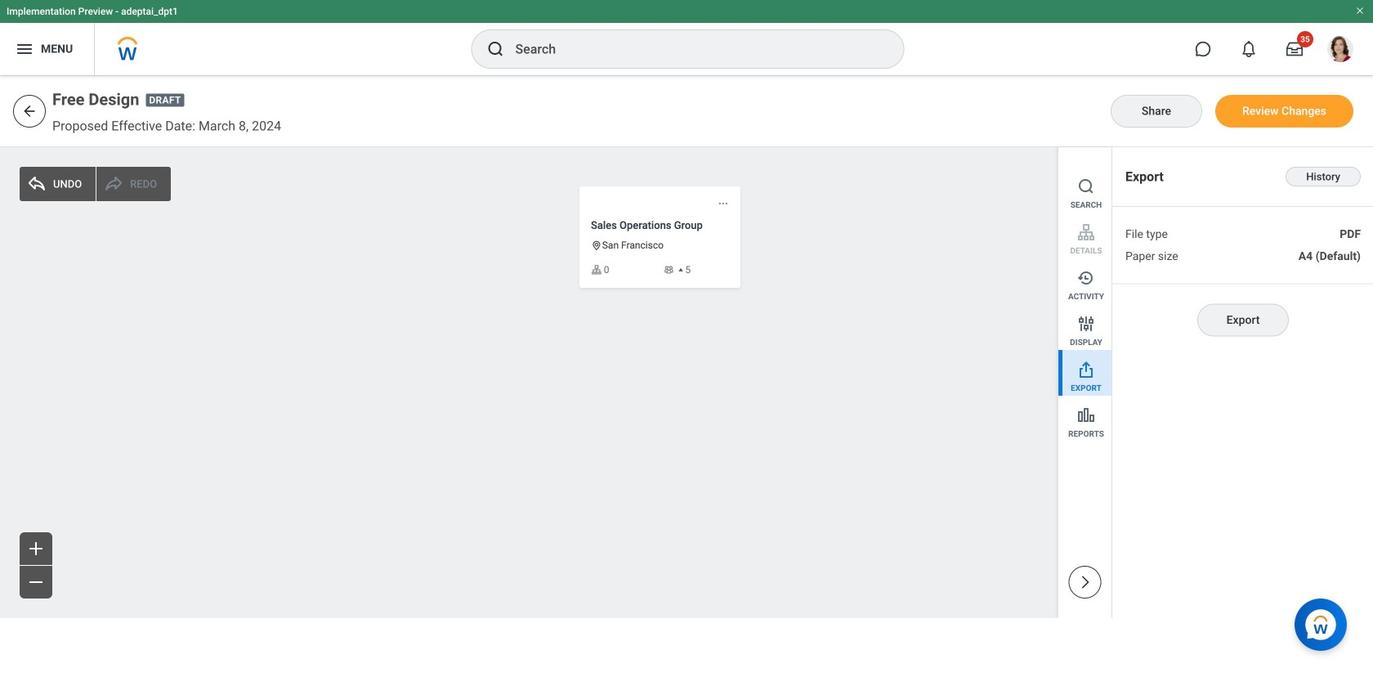 Task type: describe. For each thing, give the bounding box(es) containing it.
justify image
[[15, 39, 34, 59]]

contact card matrix manager image
[[664, 264, 675, 275]]

profile logan mcneil image
[[1328, 36, 1354, 65]]

chevron right image
[[1077, 574, 1094, 590]]

undo r image
[[104, 174, 124, 194]]

search image
[[486, 39, 506, 59]]

related actions image
[[718, 198, 729, 209]]

caret up image
[[676, 265, 685, 274]]

org chart image
[[591, 264, 602, 275]]

undo l image
[[27, 174, 47, 194]]

arrow left image
[[21, 103, 38, 119]]

minus image
[[26, 572, 46, 592]]



Task type: vqa. For each thing, say whether or not it's contained in the screenshot.
Access
no



Task type: locate. For each thing, give the bounding box(es) containing it.
location image
[[591, 240, 602, 251]]

menu
[[1059, 147, 1112, 442]]

notifications large image
[[1241, 41, 1258, 57]]

close environment banner image
[[1356, 6, 1365, 16]]

Search Workday  search field
[[516, 31, 870, 67]]

inbox large image
[[1287, 41, 1303, 57]]

banner
[[0, 0, 1374, 75]]

plus image
[[26, 539, 46, 558]]



